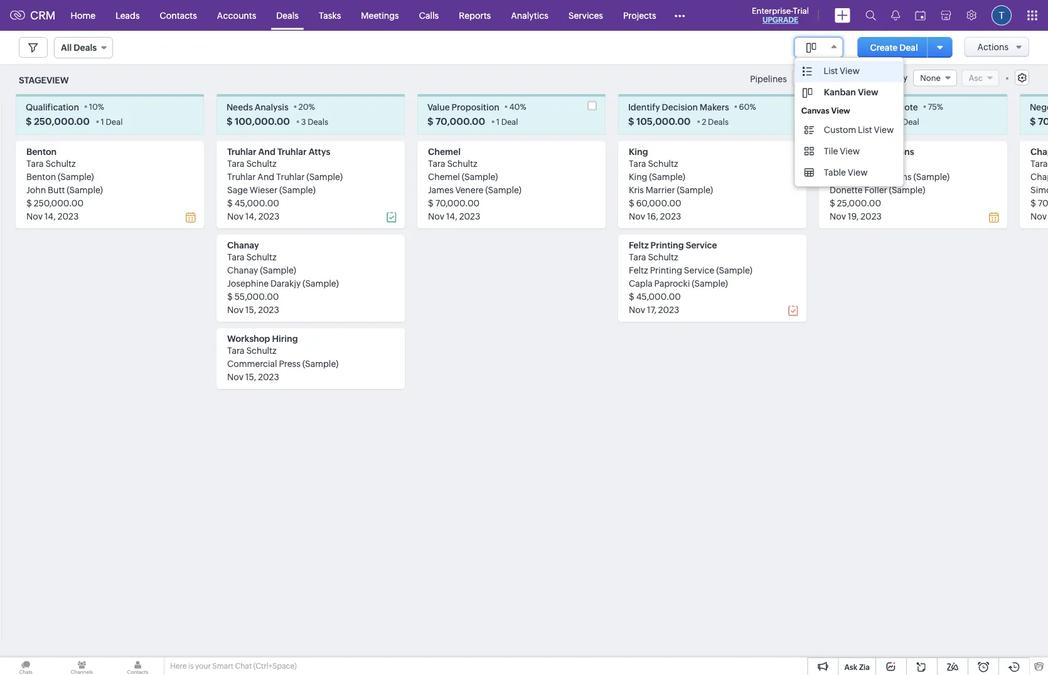 Task type: describe. For each thing, give the bounding box(es) containing it.
(sample) up donette foller (sample) link
[[914, 172, 950, 182]]

size image for kanban view
[[803, 87, 813, 99]]

list inside list view option
[[824, 66, 838, 76]]

nov inside chanay tara schultz chanay (sample) josephine darakjy (sample) $ 55,000.00 nov 15, 2023
[[227, 305, 244, 315]]

search element
[[858, 0, 884, 31]]

17,
[[647, 305, 657, 315]]

channels image
[[56, 658, 108, 676]]

services
[[569, 10, 603, 20]]

15, inside workshop hiring tara schultz commercial press (sample) nov 15, 2023
[[245, 372, 256, 382]]

tasks
[[319, 10, 341, 20]]

canvas view
[[802, 106, 851, 116]]

(sample) down feltz printing service (sample) link
[[692, 278, 728, 288]]

printing up paprocki
[[650, 265, 683, 275]]

analysis
[[255, 102, 289, 112]]

printing dimensions (sample) donette foller (sample) $ 25,000.00 nov 19, 2023
[[830, 172, 950, 221]]

1 feltz from the top
[[629, 240, 649, 250]]

paprocki
[[655, 278, 690, 288]]

donette
[[830, 185, 863, 195]]

john butt (sample) link
[[26, 185, 103, 195]]

leads link
[[106, 0, 150, 30]]

quote
[[893, 102, 918, 112]]

calls
[[419, 10, 439, 20]]

(sample) down truhlar and truhlar (sample) link
[[279, 185, 316, 195]]

truhlar up sage
[[227, 172, 256, 182]]

list inside custom list view option
[[858, 125, 873, 135]]

chemel link
[[428, 146, 461, 157]]

darakjy
[[271, 278, 301, 288]]

create menu image
[[835, 8, 851, 23]]

size image for list view
[[803, 66, 813, 77]]

1 deal for $ 25,000.00
[[898, 117, 920, 126]]

enterprise-trial upgrade
[[752, 6, 809, 24]]

printing inside printing dimensions (sample) donette foller (sample) $ 25,000.00 nov 19, 2023
[[830, 172, 862, 182]]

upgrade
[[763, 16, 799, 24]]

value
[[428, 102, 450, 112]]

projects link
[[613, 0, 667, 30]]

1 for 70,000.00
[[497, 117, 500, 126]]

leads
[[116, 10, 140, 20]]

3 deals
[[301, 117, 329, 126]]

donette foller (sample) link
[[830, 185, 926, 195]]

14, inside truhlar and truhlar attys tara schultz truhlar and truhlar (sample) sage wieser (sample) $ 45,000.00 nov 14, 2023
[[245, 211, 257, 221]]

100,000.00
[[235, 116, 290, 127]]

0 vertical spatial service
[[686, 240, 717, 250]]

identify
[[629, 102, 660, 112]]

0 vertical spatial and
[[258, 146, 276, 157]]

2023 inside truhlar and truhlar attys tara schultz truhlar and truhlar (sample) sage wieser (sample) $ 45,000.00 nov 14, 2023
[[258, 211, 280, 221]]

chats image
[[0, 658, 52, 676]]

nov inside the chemel tara schultz chemel (sample) james venere (sample) $ 70,000.00 nov 14, 2023
[[428, 211, 445, 221]]

list view option
[[795, 61, 904, 82]]

$ down value
[[428, 116, 434, 127]]

$ down identify
[[629, 116, 635, 127]]

tara inside king tara schultz king (sample) kris marrier (sample) $ 60,000.00 nov 16, 2023
[[629, 158, 646, 168]]

1 chemel from the top
[[428, 146, 461, 157]]

is
[[188, 662, 194, 671]]

ask zia
[[845, 663, 870, 672]]

schultz inside workshop hiring tara schultz commercial press (sample) nov 15, 2023
[[246, 346, 277, 356]]

nego $ 70
[[1030, 102, 1049, 127]]

enterprise-
[[752, 6, 793, 15]]

needs analysis
[[227, 102, 289, 112]]

contacts image
[[112, 658, 164, 676]]

truhlar up sage wieser (sample) link
[[276, 172, 305, 182]]

deal inside create deal button
[[900, 42, 918, 52]]

kanban view option
[[795, 82, 904, 104]]

(sample) up john butt (sample) link
[[58, 172, 94, 182]]

$ down qualification
[[26, 116, 32, 127]]

2023 inside chanay tara schultz chanay (sample) josephine darakjy (sample) $ 55,000.00 nov 15, 2023
[[258, 305, 279, 315]]

% for $ 250,000.00
[[98, 102, 104, 111]]

(sample) right marrier
[[677, 185, 713, 195]]

tara inside chap tara  chap simo $ 70, nov
[[1031, 158, 1048, 168]]

70,000.00 inside the chemel tara schultz chemel (sample) james venere (sample) $ 70,000.00 nov 14, 2023
[[436, 198, 480, 208]]

decision
[[662, 102, 698, 112]]

here is your smart chat (ctrl+space)
[[170, 662, 297, 671]]

$ inside the chemel tara schultz chemel (sample) james venere (sample) $ 70,000.00 nov 14, 2023
[[428, 198, 434, 208]]

profile element
[[985, 0, 1020, 30]]

tara inside workshop hiring tara schultz commercial press (sample) nov 15, 2023
[[227, 346, 245, 356]]

value proposition
[[428, 102, 500, 112]]

sage wieser (sample) link
[[227, 185, 316, 195]]

nov inside benton tara schultz benton (sample) john butt (sample) $ 250,000.00 nov 14, 2023
[[26, 211, 43, 221]]

table
[[824, 168, 846, 178]]

view for table view
[[848, 168, 868, 178]]

wieser
[[250, 185, 278, 195]]

schultz inside the feltz printing service tara schultz feltz printing service (sample) capla paprocki (sample) $ 45,000.00 nov 17, 2023
[[648, 252, 679, 262]]

simo link
[[1031, 185, 1049, 195]]

all
[[61, 43, 72, 53]]

1 chap link from the top
[[1031, 146, 1049, 157]]

profile image
[[992, 5, 1012, 25]]

view inside custom list view option
[[874, 125, 894, 135]]

custom list view
[[824, 125, 894, 135]]

capla paprocki (sample) link
[[629, 278, 728, 288]]

2
[[702, 117, 707, 126]]

2 feltz from the top
[[629, 265, 648, 275]]

table view option
[[795, 162, 904, 183]]

$ inside truhlar and truhlar attys tara schultz truhlar and truhlar (sample) sage wieser (sample) $ 45,000.00 nov 14, 2023
[[227, 198, 233, 208]]

1 chanay from the top
[[227, 240, 259, 250]]

feltz printing service tara schultz feltz printing service (sample) capla paprocki (sample) $ 45,000.00 nov 17, 2023
[[629, 240, 753, 315]]

calls link
[[409, 0, 449, 30]]

by
[[898, 73, 908, 83]]

workshop
[[227, 334, 270, 344]]

size image down trial
[[807, 42, 817, 53]]

tara inside benton tara schultz benton (sample) john butt (sample) $ 250,000.00 nov 14, 2023
[[26, 158, 44, 168]]

deals left tasks link
[[276, 10, 299, 20]]

40
[[510, 102, 520, 111]]

reports link
[[449, 0, 501, 30]]

feltz printing service (sample) link
[[629, 265, 753, 275]]

truhlar up truhlar and truhlar (sample) link
[[278, 146, 307, 157]]

home link
[[61, 0, 106, 30]]

2 deals
[[702, 117, 729, 126]]

kris marrier (sample) link
[[629, 185, 713, 195]]

schultz inside chanay tara schultz chanay (sample) josephine darakjy (sample) $ 55,000.00 nov 15, 2023
[[246, 252, 277, 262]]

chanay (sample) link
[[227, 265, 296, 275]]

feltz printing service link
[[629, 240, 717, 250]]

$ inside chanay tara schultz chanay (sample) josephine darakjy (sample) $ 55,000.00 nov 15, 2023
[[227, 292, 233, 302]]

foller
[[865, 185, 888, 195]]

2023 inside printing dimensions (sample) donette foller (sample) $ 25,000.00 nov 19, 2023
[[861, 211, 882, 221]]

(sample) right the venere
[[485, 185, 522, 195]]

view for list view
[[840, 66, 860, 76]]

1 king from the top
[[629, 146, 648, 157]]

james venere (sample) link
[[428, 185, 522, 195]]

kris
[[629, 185, 644, 195]]

nego
[[1030, 102, 1049, 112]]

kanban view
[[824, 87, 879, 97]]

analytics
[[511, 10, 549, 20]]

nov inside the feltz printing service tara schultz feltz printing service (sample) capla paprocki (sample) $ 45,000.00 nov 17, 2023
[[629, 305, 645, 315]]

(sample) inside workshop hiring tara schultz commercial press (sample) nov 15, 2023
[[302, 359, 339, 369]]

(sample) down attys
[[307, 172, 343, 182]]

nov inside king tara schultz king (sample) kris marrier (sample) $ 60,000.00 nov 16, 2023
[[629, 211, 645, 221]]

all deals
[[61, 43, 97, 53]]

king link
[[629, 146, 648, 157]]

(sample) up kris marrier (sample) link on the right of the page
[[649, 172, 686, 182]]

king (sample) link
[[629, 172, 686, 182]]

deal for $ 250,000.00
[[106, 117, 123, 126]]

% for $ 100,000.00
[[309, 102, 315, 111]]

signals image
[[892, 10, 900, 21]]

printing up the table view
[[830, 146, 863, 157]]

actions
[[978, 42, 1009, 52]]

benton link
[[26, 146, 57, 157]]

printing down the 16,
[[651, 240, 684, 250]]

home
[[71, 10, 96, 20]]

smart
[[212, 662, 234, 671]]

% for $ 25,000.00
[[937, 102, 944, 111]]

marrier
[[646, 185, 675, 195]]

1 vertical spatial service
[[684, 265, 715, 275]]

tile
[[824, 146, 839, 156]]

tasks link
[[309, 0, 351, 30]]

14, for benton tara schultz benton (sample) john butt (sample) $ 250,000.00 nov 14, 2023
[[44, 211, 56, 221]]

view for kanban view
[[858, 87, 879, 97]]

search image
[[866, 10, 877, 21]]

2 chemel from the top
[[428, 172, 460, 182]]

2023 inside the feltz printing service tara schultz feltz printing service (sample) capla paprocki (sample) $ 45,000.00 nov 17, 2023
[[659, 305, 680, 315]]

tile view
[[824, 146, 860, 156]]

schultz inside the chemel tara schultz chemel (sample) james venere (sample) $ 70,000.00 nov 14, 2023
[[447, 158, 478, 168]]

deals for all deals
[[74, 43, 97, 53]]

commercial
[[227, 359, 277, 369]]

All Deals field
[[54, 37, 113, 58]]

canvas
[[802, 106, 830, 116]]

16,
[[647, 211, 659, 221]]

3 % from the left
[[520, 102, 527, 111]]

60 %
[[739, 102, 757, 111]]

deals for 3 deals
[[308, 117, 329, 126]]

(sample) up james venere (sample) link
[[462, 172, 498, 182]]

size image for tile view
[[805, 146, 815, 157]]



Task type: locate. For each thing, give the bounding box(es) containing it.
chap link down 70 at the top right
[[1031, 146, 1049, 157]]

% right proposition
[[520, 102, 527, 111]]

deals right 3
[[308, 117, 329, 126]]

5 % from the left
[[937, 102, 944, 111]]

2 1 from the left
[[497, 117, 500, 126]]

$ left 70,
[[1031, 198, 1037, 208]]

1 25,000.00 from the top
[[838, 116, 887, 127]]

(sample) down printing dimensions (sample) link
[[889, 185, 926, 195]]

250,000.00 down butt
[[34, 198, 84, 208]]

ask
[[845, 663, 858, 672]]

$ down 'canvas view' at top right
[[829, 116, 835, 127]]

1 vertical spatial 250,000.00
[[34, 198, 84, 208]]

pipelines
[[750, 74, 787, 84]]

14, down james
[[446, 211, 458, 221]]

josephine
[[227, 278, 269, 288]]

2 1 deal from the left
[[497, 117, 518, 126]]

here
[[170, 662, 187, 671]]

chap tara  chap simo $ 70, nov 
[[1031, 146, 1049, 221]]

2 king from the top
[[629, 172, 648, 182]]

deals right 2
[[708, 117, 729, 126]]

2023 inside benton tara schultz benton (sample) john butt (sample) $ 250,000.00 nov 14, 2023
[[58, 211, 79, 221]]

services link
[[559, 0, 613, 30]]

$
[[26, 116, 32, 127], [227, 116, 233, 127], [428, 116, 434, 127], [629, 116, 635, 127], [829, 116, 835, 127], [1030, 116, 1036, 127], [26, 198, 32, 208], [227, 198, 233, 208], [428, 198, 434, 208], [629, 198, 635, 208], [830, 198, 836, 208], [1031, 198, 1037, 208], [227, 292, 233, 302], [629, 292, 635, 302]]

1 % from the left
[[98, 102, 104, 111]]

workshop hiring tara schultz commercial press (sample) nov 15, 2023
[[227, 334, 339, 382]]

0 horizontal spatial list
[[824, 66, 838, 76]]

tara down king "link"
[[629, 158, 646, 168]]

signals element
[[884, 0, 908, 31]]

0 vertical spatial feltz
[[629, 240, 649, 250]]

service up capla paprocki (sample) link
[[684, 265, 715, 275]]

list
[[824, 66, 838, 76], [858, 125, 873, 135]]

$ 70,000.00
[[428, 116, 485, 127]]

nov inside printing dimensions (sample) donette foller (sample) $ 25,000.00 nov 19, 2023
[[830, 211, 846, 221]]

0 vertical spatial 45,000.00
[[235, 198, 279, 208]]

benton up benton (sample) link
[[26, 146, 57, 157]]

printing up donette
[[830, 172, 862, 182]]

view for canvas view
[[832, 106, 851, 116]]

75
[[928, 102, 937, 111]]

list box
[[795, 58, 904, 186]]

15, down 55,000.00
[[245, 305, 256, 315]]

1 250,000.00 from the top
[[34, 116, 90, 127]]

schultz down feltz printing service link
[[648, 252, 679, 262]]

size image inside list view option
[[803, 66, 813, 77]]

0 vertical spatial chemel
[[428, 146, 461, 157]]

1 70,000.00 from the top
[[436, 116, 485, 127]]

(ctrl+space)
[[253, 662, 297, 671]]

chemel (sample) link
[[428, 172, 498, 182]]

2 25,000.00 from the top
[[837, 198, 882, 208]]

1 for 250,000.00
[[101, 117, 104, 126]]

benton (sample) link
[[26, 172, 94, 182]]

deal for $ 70,000.00
[[502, 117, 518, 126]]

1 down 10 %
[[101, 117, 104, 126]]

tara up sage
[[227, 158, 245, 168]]

1 deal for $ 70,000.00
[[497, 117, 518, 126]]

deals inside field
[[74, 43, 97, 53]]

1 vertical spatial 25,000.00
[[837, 198, 882, 208]]

meetings link
[[351, 0, 409, 30]]

2 14, from the left
[[245, 211, 257, 221]]

1 vertical spatial list
[[858, 125, 873, 135]]

nov down 55,000.00
[[227, 305, 244, 315]]

$ down james
[[428, 198, 434, 208]]

45,000.00
[[235, 198, 279, 208], [636, 292, 681, 302]]

tara inside the feltz printing service tara schultz feltz printing service (sample) capla paprocki (sample) $ 45,000.00 nov 17, 2023
[[629, 252, 646, 262]]

crm
[[30, 9, 56, 22]]

list box containing list view
[[795, 58, 904, 186]]

king up kris
[[629, 172, 648, 182]]

60,000.00
[[636, 198, 682, 208]]

size image inside tile view "option"
[[805, 146, 815, 157]]

chemel up james
[[428, 172, 460, 182]]

service
[[686, 240, 717, 250], [684, 265, 715, 275]]

deal for $ 25,000.00
[[903, 117, 920, 126]]

2 horizontal spatial 1 deal
[[898, 117, 920, 126]]

2 15, from the top
[[245, 372, 256, 382]]

deal down '40'
[[502, 117, 518, 126]]

2023 down sage wieser (sample) link
[[258, 211, 280, 221]]

1 for 25,000.00
[[898, 117, 901, 126]]

proposal/price quote
[[829, 102, 918, 112]]

$ down donette
[[830, 198, 836, 208]]

(sample) up capla paprocki (sample) link
[[717, 265, 753, 275]]

view inside kanban view option
[[858, 87, 879, 97]]

dimensions up donette foller (sample) link
[[864, 172, 912, 182]]

view for tile view
[[840, 146, 860, 156]]

$ inside king tara schultz king (sample) kris marrier (sample) $ 60,000.00 nov 16, 2023
[[629, 198, 635, 208]]

0 vertical spatial 15,
[[245, 305, 256, 315]]

tara inside truhlar and truhlar attys tara schultz truhlar and truhlar (sample) sage wieser (sample) $ 45,000.00 nov 14, 2023
[[227, 158, 245, 168]]

1 down proposition
[[497, 117, 500, 126]]

$ down the josephine
[[227, 292, 233, 302]]

deals right all
[[74, 43, 97, 53]]

printing dimensions
[[830, 146, 915, 157]]

dimensions for printing dimensions
[[865, 146, 915, 157]]

1 vertical spatial 45,000.00
[[636, 292, 681, 302]]

trial
[[793, 6, 809, 15]]

2 benton from the top
[[26, 172, 56, 182]]

$ inside the feltz printing service tara schultz feltz printing service (sample) capla paprocki (sample) $ 45,000.00 nov 17, 2023
[[629, 292, 635, 302]]

none
[[921, 73, 941, 83]]

schultz inside king tara schultz king (sample) kris marrier (sample) $ 60,000.00 nov 16, 2023
[[648, 158, 679, 168]]

15, inside chanay tara schultz chanay (sample) josephine darakjy (sample) $ 55,000.00 nov 15, 2023
[[245, 305, 256, 315]]

25,000.00 up '19,'
[[837, 198, 882, 208]]

70,000.00 down value proposition
[[436, 116, 485, 127]]

$ inside chap tara  chap simo $ 70, nov
[[1031, 198, 1037, 208]]

0 vertical spatial 70,000.00
[[436, 116, 485, 127]]

deals
[[276, 10, 299, 20], [74, 43, 97, 53], [308, 117, 329, 126], [708, 117, 729, 126]]

needs
[[227, 102, 253, 112]]

chap up simo
[[1031, 172, 1049, 182]]

tile view option
[[795, 141, 904, 162]]

25,000.00 down proposal/price
[[838, 116, 887, 127]]

1 deal down '40'
[[497, 117, 518, 126]]

14, down butt
[[44, 211, 56, 221]]

3 14, from the left
[[446, 211, 458, 221]]

1 deal down 10 %
[[101, 117, 123, 126]]

1 vertical spatial chanay
[[227, 265, 258, 275]]

14,
[[44, 211, 56, 221], [245, 211, 257, 221], [446, 211, 458, 221]]

10 %
[[89, 102, 104, 111]]

2 chanay from the top
[[227, 265, 258, 275]]

1 horizontal spatial 1
[[497, 117, 500, 126]]

2 chap link from the top
[[1031, 172, 1049, 182]]

nov left 17,
[[629, 305, 645, 315]]

1 vertical spatial 15,
[[245, 372, 256, 382]]

25,000.00
[[838, 116, 887, 127], [837, 198, 882, 208]]

dimensions up printing dimensions (sample) link
[[865, 146, 915, 157]]

2023 right '19,'
[[861, 211, 882, 221]]

john
[[26, 185, 46, 195]]

nov left '19,'
[[830, 211, 846, 221]]

0 horizontal spatial 1
[[101, 117, 104, 126]]

service up feltz printing service (sample) link
[[686, 240, 717, 250]]

14, down wieser
[[245, 211, 257, 221]]

tara inside the chemel tara schultz chemel (sample) james venere (sample) $ 70,000.00 nov 14, 2023
[[428, 158, 446, 168]]

2023 inside workshop hiring tara schultz commercial press (sample) nov 15, 2023
[[258, 372, 279, 382]]

sort
[[879, 73, 896, 83]]

deal right create
[[900, 42, 918, 52]]

0 vertical spatial benton
[[26, 146, 57, 157]]

1 vertical spatial chap link
[[1031, 172, 1049, 182]]

king
[[629, 146, 648, 157], [629, 172, 648, 182]]

2 horizontal spatial 14,
[[446, 211, 458, 221]]

schultz down workshop hiring link
[[246, 346, 277, 356]]

create menu element
[[828, 0, 858, 30]]

nov inside truhlar and truhlar attys tara schultz truhlar and truhlar (sample) sage wieser (sample) $ 45,000.00 nov 14, 2023
[[227, 211, 244, 221]]

truhlar and truhlar attys tara schultz truhlar and truhlar (sample) sage wieser (sample) $ 45,000.00 nov 14, 2023
[[227, 146, 343, 221]]

feltz down the 16,
[[629, 240, 649, 250]]

king tara schultz king (sample) kris marrier (sample) $ 60,000.00 nov 16, 2023
[[629, 146, 713, 221]]

1 horizontal spatial 1 deal
[[497, 117, 518, 126]]

45,000.00 inside the feltz printing service tara schultz feltz printing service (sample) capla paprocki (sample) $ 45,000.00 nov 17, 2023
[[636, 292, 681, 302]]

commercial press (sample) link
[[227, 359, 339, 369]]

simo
[[1031, 185, 1049, 195]]

1 deal
[[101, 117, 123, 126], [497, 117, 518, 126], [898, 117, 920, 126]]

2023 down commercial press (sample) link
[[258, 372, 279, 382]]

2023 down 55,000.00
[[258, 305, 279, 315]]

$ down sage
[[227, 198, 233, 208]]

chap link up simo
[[1031, 172, 1049, 182]]

$ 250,000.00
[[26, 116, 90, 127]]

meetings
[[361, 10, 399, 20]]

1 1 deal from the left
[[101, 117, 123, 126]]

size image up canvas
[[803, 87, 813, 99]]

1 vertical spatial feltz
[[629, 265, 648, 275]]

45,000.00 down wieser
[[235, 198, 279, 208]]

tara up capla on the top right of page
[[629, 252, 646, 262]]

1 14, from the left
[[44, 211, 56, 221]]

0 horizontal spatial 1 deal
[[101, 117, 123, 126]]

schultz up chemel (sample) link
[[447, 158, 478, 168]]

2023 down john butt (sample) link
[[58, 211, 79, 221]]

0 horizontal spatial 45,000.00
[[235, 198, 279, 208]]

view up "kanban view"
[[840, 66, 860, 76]]

view inside list view option
[[840, 66, 860, 76]]

1 vertical spatial king
[[629, 172, 648, 182]]

15,
[[245, 305, 256, 315], [245, 372, 256, 382]]

1 vertical spatial chap
[[1031, 172, 1049, 182]]

chap
[[1031, 146, 1049, 157], [1031, 172, 1049, 182]]

45,000.00 inside truhlar and truhlar attys tara schultz truhlar and truhlar (sample) sage wieser (sample) $ 45,000.00 nov 14, 2023
[[235, 198, 279, 208]]

deals for 2 deals
[[708, 117, 729, 126]]

1 vertical spatial benton
[[26, 172, 56, 182]]

(sample) down benton (sample) link
[[67, 185, 103, 195]]

size image for table view
[[805, 167, 815, 178]]

0 horizontal spatial 14,
[[44, 211, 56, 221]]

1 1 from the left
[[101, 117, 104, 126]]

2023 inside the chemel tara schultz chemel (sample) james venere (sample) $ 70,000.00 nov 14, 2023
[[459, 211, 481, 221]]

0 vertical spatial chap
[[1031, 146, 1049, 157]]

dimensions for printing dimensions (sample) donette foller (sample) $ 25,000.00 nov 19, 2023
[[864, 172, 912, 182]]

70
[[1038, 116, 1049, 127]]

proposition
[[452, 102, 500, 112]]

schultz up king (sample) link
[[648, 158, 679, 168]]

schultz up benton (sample) link
[[45, 158, 76, 168]]

tara down "workshop"
[[227, 346, 245, 356]]

25,000.00 inside printing dimensions (sample) donette foller (sample) $ 25,000.00 nov 19, 2023
[[837, 198, 882, 208]]

identify decision makers
[[629, 102, 730, 112]]

printing dimensions (sample) link
[[830, 172, 950, 182]]

and up wieser
[[258, 172, 275, 182]]

19,
[[848, 211, 859, 221]]

$ inside printing dimensions (sample) donette foller (sample) $ 25,000.00 nov 19, 2023
[[830, 198, 836, 208]]

$ down the "needs"
[[227, 116, 233, 127]]

$ 25,000.00
[[829, 116, 887, 127]]

view up donette
[[848, 168, 868, 178]]

% down none field
[[937, 102, 944, 111]]

(sample)
[[58, 172, 94, 182], [307, 172, 343, 182], [462, 172, 498, 182], [649, 172, 686, 182], [914, 172, 950, 182], [67, 185, 103, 195], [279, 185, 316, 195], [485, 185, 522, 195], [677, 185, 713, 195], [889, 185, 926, 195], [260, 265, 296, 275], [717, 265, 753, 275], [303, 278, 339, 288], [692, 278, 728, 288], [302, 359, 339, 369]]

dimensions inside printing dimensions (sample) donette foller (sample) $ 25,000.00 nov 19, 2023
[[864, 172, 912, 182]]

0 vertical spatial list
[[824, 66, 838, 76]]

(sample) right press
[[302, 359, 339, 369]]

14, inside benton tara schultz benton (sample) john butt (sample) $ 250,000.00 nov 14, 2023
[[44, 211, 56, 221]]

(sample) up the josephine darakjy (sample) link
[[260, 265, 296, 275]]

0 vertical spatial chanay
[[227, 240, 259, 250]]

0 vertical spatial chap link
[[1031, 146, 1049, 157]]

0 vertical spatial 25,000.00
[[838, 116, 887, 127]]

2 70,000.00 from the top
[[436, 198, 480, 208]]

Other Modules field
[[667, 5, 694, 25]]

venere
[[456, 185, 484, 195]]

view up printing dimensions
[[874, 125, 894, 135]]

sort by
[[879, 73, 908, 83]]

2023 inside king tara schultz king (sample) kris marrier (sample) $ 60,000.00 nov 16, 2023
[[660, 211, 682, 221]]

1 vertical spatial chemel
[[428, 172, 460, 182]]

benton tara schultz benton (sample) john butt (sample) $ 250,000.00 nov 14, 2023
[[26, 146, 103, 221]]

% right qualification
[[98, 102, 104, 111]]

schultz inside benton tara schultz benton (sample) john butt (sample) $ 250,000.00 nov 14, 2023
[[45, 158, 76, 168]]

1 vertical spatial 70,000.00
[[436, 198, 480, 208]]

4 % from the left
[[750, 102, 757, 111]]

view inside table view 'option'
[[848, 168, 868, 178]]

create deal
[[871, 42, 918, 52]]

1 horizontal spatial 14,
[[245, 211, 257, 221]]

2 chap from the top
[[1031, 172, 1049, 182]]

and down "100,000.00"
[[258, 146, 276, 157]]

custom list view option
[[795, 119, 904, 141]]

% down pipelines
[[750, 102, 757, 111]]

crm link
[[10, 9, 56, 22]]

table view
[[824, 168, 868, 178]]

1 deal down 'quote'
[[898, 117, 920, 126]]

schultz inside truhlar and truhlar attys tara schultz truhlar and truhlar (sample) sage wieser (sample) $ 45,000.00 nov 14, 2023
[[246, 158, 277, 168]]

sage
[[227, 185, 248, 195]]

15, down commercial
[[245, 372, 256, 382]]

$ down john
[[26, 198, 32, 208]]

2 % from the left
[[309, 102, 315, 111]]

reports
[[459, 10, 491, 20]]

tara down benton link
[[26, 158, 44, 168]]

1 15, from the top
[[245, 305, 256, 315]]

nov down commercial
[[227, 372, 244, 382]]

tara inside chanay tara schultz chanay (sample) josephine darakjy (sample) $ 55,000.00 nov 15, 2023
[[227, 252, 245, 262]]

chanay up chanay (sample) link on the left top of the page
[[227, 240, 259, 250]]

(sample) right darakjy
[[303, 278, 339, 288]]

truhlar and truhlar (sample) link
[[227, 172, 343, 182]]

zia
[[860, 663, 870, 672]]

capla
[[629, 278, 653, 288]]

14, inside the chemel tara schultz chemel (sample) james venere (sample) $ 70,000.00 nov 14, 2023
[[446, 211, 458, 221]]

nov inside workshop hiring tara schultz commercial press (sample) nov 15, 2023
[[227, 372, 244, 382]]

0 vertical spatial king
[[629, 146, 648, 157]]

3 1 deal from the left
[[898, 117, 920, 126]]

$ left 70 at the top right
[[1030, 116, 1036, 127]]

nov left the 16,
[[629, 211, 645, 221]]

schultz down truhlar and truhlar attys link
[[246, 158, 277, 168]]

% for $ 105,000.00
[[750, 102, 757, 111]]

accounts link
[[207, 0, 266, 30]]

nov inside chap tara  chap simo $ 70, nov
[[1031, 211, 1047, 221]]

feltz up capla on the top right of page
[[629, 265, 648, 275]]

70,
[[1038, 198, 1049, 208]]

1 vertical spatial dimensions
[[864, 172, 912, 182]]

size image
[[807, 42, 817, 53], [803, 66, 813, 77], [803, 87, 813, 99], [805, 124, 815, 136], [805, 146, 815, 157], [805, 167, 815, 178]]

1 horizontal spatial list
[[858, 125, 873, 135]]

3
[[301, 117, 306, 126]]

0 vertical spatial 250,000.00
[[34, 116, 90, 127]]

qualification
[[26, 102, 79, 112]]

chemel up chemel (sample) link
[[428, 146, 461, 157]]

nov down 70,
[[1031, 211, 1047, 221]]

$ 100,000.00
[[227, 116, 290, 127]]

$ inside benton tara schultz benton (sample) john butt (sample) $ 250,000.00 nov 14, 2023
[[26, 198, 32, 208]]

1 benton from the top
[[26, 146, 57, 157]]

3 1 from the left
[[898, 117, 901, 126]]

calendar image
[[915, 10, 926, 20]]

size image inside kanban view option
[[803, 87, 813, 99]]

custom
[[824, 125, 857, 135]]

benton up john
[[26, 172, 56, 182]]

list view
[[824, 66, 860, 76]]

None field
[[795, 37, 844, 58], [793, 70, 862, 86], [795, 37, 844, 58], [793, 70, 862, 86]]

$ 105,000.00
[[629, 116, 691, 127]]

2 horizontal spatial 1
[[898, 117, 901, 126]]

70,000.00
[[436, 116, 485, 127], [436, 198, 480, 208]]

chap down 70 at the top right
[[1031, 146, 1049, 157]]

nov
[[26, 211, 43, 221], [227, 211, 244, 221], [428, 211, 445, 221], [629, 211, 645, 221], [830, 211, 846, 221], [1031, 211, 1047, 221], [227, 305, 244, 315], [629, 305, 645, 315], [227, 372, 244, 382]]

1 horizontal spatial 45,000.00
[[636, 292, 681, 302]]

250,000.00 inside benton tara schultz benton (sample) john butt (sample) $ 250,000.00 nov 14, 2023
[[34, 198, 84, 208]]

$ inside the nego $ 70
[[1030, 116, 1036, 127]]

projects
[[623, 10, 657, 20]]

truhlar down $ 100,000.00 at top left
[[227, 146, 257, 157]]

king up king (sample) link
[[629, 146, 648, 157]]

None field
[[914, 70, 957, 86]]

55,000.00
[[235, 292, 279, 302]]

1 vertical spatial and
[[258, 172, 275, 182]]

%
[[98, 102, 104, 111], [309, 102, 315, 111], [520, 102, 527, 111], [750, 102, 757, 111], [937, 102, 944, 111]]

chanay tara schultz chanay (sample) josephine darakjy (sample) $ 55,000.00 nov 15, 2023
[[227, 240, 339, 315]]

view inside tile view "option"
[[840, 146, 860, 156]]

size image for custom list view
[[805, 124, 815, 136]]

2 250,000.00 from the top
[[34, 198, 84, 208]]

1 deal for $ 250,000.00
[[101, 117, 123, 126]]

accounts
[[217, 10, 256, 20]]

250,000.00 down qualification
[[34, 116, 90, 127]]

70,000.00 down the venere
[[436, 198, 480, 208]]

0 vertical spatial dimensions
[[865, 146, 915, 157]]

create
[[871, 42, 898, 52]]

stageview
[[19, 75, 69, 85]]

chat
[[235, 662, 252, 671]]

size image inside custom list view option
[[805, 124, 815, 136]]

1 chap from the top
[[1031, 146, 1049, 157]]

view down kanban at the top
[[832, 106, 851, 116]]

14, for chemel tara schultz chemel (sample) james venere (sample) $ 70,000.00 nov 14, 2023
[[446, 211, 458, 221]]

size image inside table view 'option'
[[805, 167, 815, 178]]



Task type: vqa. For each thing, say whether or not it's contained in the screenshot.
miller
no



